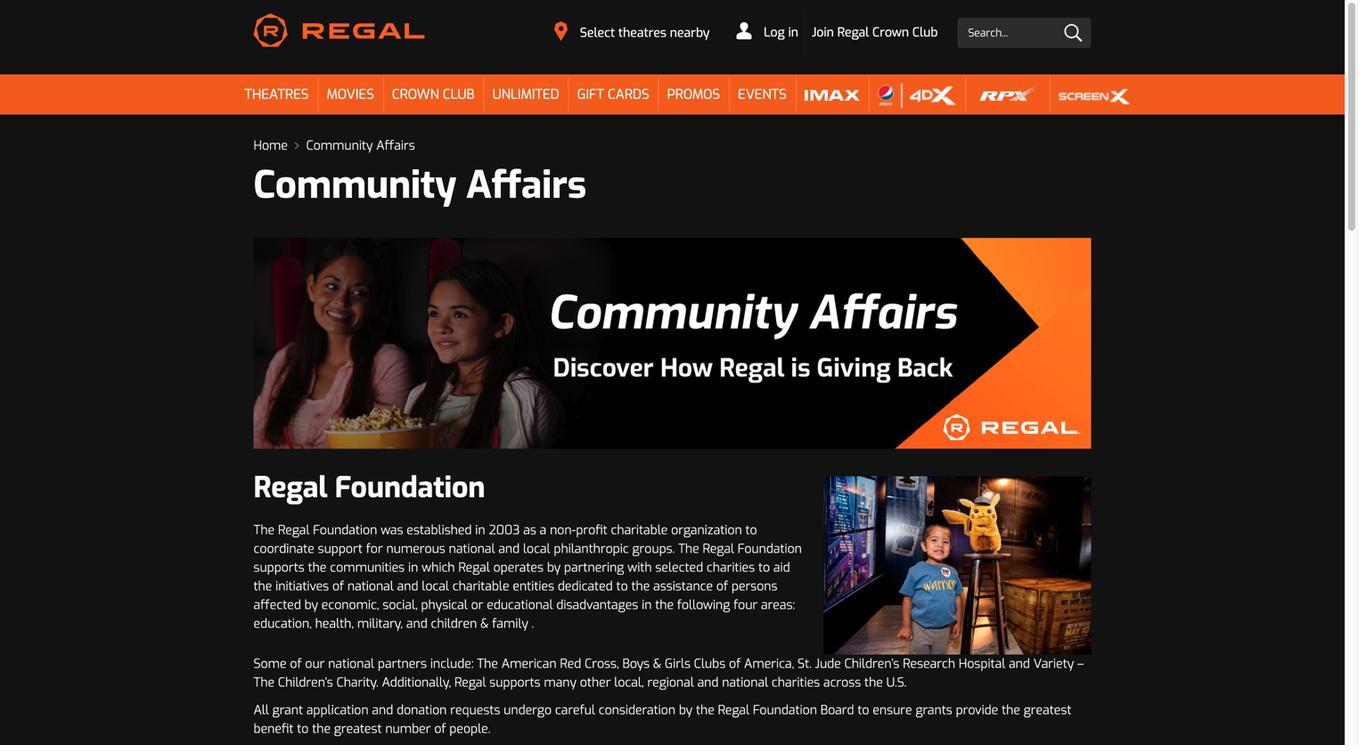 Task type: locate. For each thing, give the bounding box(es) containing it.
pepsi 4dx logo image
[[878, 82, 956, 109]]

regal inside all grant application and donation requests undergo careful consideration by the regal foundation board to ensure grants provide the greatest benefit to the greatest number of people.
[[718, 702, 750, 718]]

local down the a
[[523, 541, 550, 557]]

charity.
[[337, 674, 378, 691]]

by down "regional"
[[679, 702, 693, 718]]

& down 'or'
[[480, 616, 489, 632]]

the up 'initiatives'
[[308, 559, 327, 576]]

greatest down application
[[334, 721, 382, 737]]

club
[[913, 24, 938, 41], [443, 85, 475, 103]]

affairs
[[376, 137, 415, 154], [466, 160, 587, 210]]

0 vertical spatial &
[[480, 616, 489, 632]]

0 horizontal spatial charities
[[707, 559, 755, 576]]

0 horizontal spatial local
[[422, 578, 449, 595]]

national up charity.
[[328, 656, 374, 672]]

charities inside some of our national partners include: the american red cross, boys & girls clubs of america, st. jude children's research hospital and variety – the children's charity. additionally, regal supports many other local, regional and national charities across the u.s.
[[772, 674, 820, 691]]

0 vertical spatial crown
[[873, 24, 909, 41]]

health,
[[315, 616, 354, 632]]

support
[[318, 541, 363, 557]]

and up social,
[[397, 578, 418, 595]]

and left variety
[[1009, 656, 1030, 672]]

foundation inside all grant application and donation requests undergo careful consideration by the regal foundation board to ensure grants provide the greatest benefit to the greatest number of people.
[[753, 702, 817, 718]]

1 horizontal spatial club
[[913, 24, 938, 41]]

economic,
[[322, 597, 379, 613]]

log in
[[761, 24, 798, 41]]

by down 'initiatives'
[[305, 597, 318, 613]]

the up selected
[[678, 541, 699, 557]]

the up affected
[[254, 578, 272, 595]]

0 horizontal spatial club
[[443, 85, 475, 103]]

1 vertical spatial community
[[254, 160, 457, 210]]

0 horizontal spatial affairs
[[376, 137, 415, 154]]

0 horizontal spatial &
[[480, 616, 489, 632]]

supports down coordinate
[[254, 559, 305, 576]]

foundation down america,
[[753, 702, 817, 718]]

profit
[[576, 522, 608, 538]]

of down donation
[[434, 721, 446, 737]]

children's
[[845, 656, 900, 672], [278, 674, 333, 691]]

supports down american on the left of page
[[489, 674, 541, 691]]

of up the 'economic,'
[[332, 578, 344, 595]]

community affairs
[[303, 137, 415, 154], [254, 160, 587, 210]]

0 vertical spatial community affairs
[[303, 137, 415, 154]]

2003
[[489, 522, 520, 538]]

1 horizontal spatial &
[[653, 656, 661, 672]]

0 vertical spatial club
[[913, 24, 938, 41]]

1 horizontal spatial crown
[[873, 24, 909, 41]]

0 vertical spatial supports
[[254, 559, 305, 576]]

in left 2003
[[475, 522, 485, 538]]

national down communities on the bottom of the page
[[348, 578, 394, 595]]

& left girls
[[653, 656, 661, 672]]

by up entities
[[547, 559, 561, 576]]

crown right movies link
[[392, 85, 439, 103]]

local,
[[614, 674, 644, 691]]

promos link
[[658, 74, 729, 114]]

of
[[332, 578, 344, 595], [716, 578, 728, 595], [290, 656, 302, 672], [729, 656, 741, 672], [434, 721, 446, 737]]

log
[[764, 24, 785, 41]]

imax image
[[805, 82, 860, 109]]

charitable
[[611, 522, 668, 538], [452, 578, 509, 595]]

partnering
[[564, 559, 624, 576]]

cards
[[608, 85, 649, 103]]

coordinate
[[254, 541, 314, 557]]

& inside some of our national partners include: the american red cross, boys & girls clubs of america, st. jude children's research hospital and variety – the children's charity. additionally, regal supports many other local, regional and national charities across the u.s.
[[653, 656, 661, 672]]

crown right join
[[873, 24, 909, 41]]

in down numerous
[[408, 559, 418, 576]]

events
[[738, 85, 787, 103]]

movies link
[[318, 74, 383, 114]]

2 vertical spatial by
[[679, 702, 693, 718]]

1 horizontal spatial charities
[[772, 674, 820, 691]]

to right organization
[[746, 522, 757, 538]]

1 vertical spatial club
[[443, 85, 475, 103]]

1 horizontal spatial by
[[547, 559, 561, 576]]

by
[[547, 559, 561, 576], [305, 597, 318, 613], [679, 702, 693, 718]]

the
[[308, 559, 327, 576], [254, 578, 272, 595], [631, 578, 650, 595], [655, 597, 674, 613], [864, 674, 883, 691], [696, 702, 715, 718], [1002, 702, 1020, 718], [312, 721, 331, 737]]

Search... text field
[[958, 18, 1091, 48]]

the inside some of our national partners include: the american red cross, boys & girls clubs of america, st. jude children's research hospital and variety – the children's charity. additionally, regal supports many other local, regional and national charities across the u.s.
[[864, 674, 883, 691]]

all
[[254, 702, 269, 718]]

charities down st.
[[772, 674, 820, 691]]

consideration
[[599, 702, 676, 718]]

our
[[305, 656, 325, 672]]

the left u.s.
[[864, 674, 883, 691]]

the down some
[[254, 674, 275, 691]]

of left our
[[290, 656, 302, 672]]

promos
[[667, 85, 720, 103]]

join regal crown club
[[812, 24, 938, 41]]

&
[[480, 616, 489, 632], [653, 656, 661, 672]]

social,
[[383, 597, 418, 613]]

0 vertical spatial charities
[[707, 559, 755, 576]]

persons
[[732, 578, 778, 595]]

careful
[[555, 702, 595, 718]]

0 horizontal spatial supports
[[254, 559, 305, 576]]

children's down our
[[278, 674, 333, 691]]

communities
[[330, 559, 405, 576]]

0 vertical spatial greatest
[[1024, 702, 1072, 718]]

0 vertical spatial charitable
[[611, 522, 668, 538]]

1 vertical spatial community affairs
[[254, 160, 587, 210]]

in down the with
[[642, 597, 652, 613]]

children's up u.s.
[[845, 656, 900, 672]]

across
[[823, 674, 861, 691]]

1 horizontal spatial children's
[[845, 656, 900, 672]]

charitable up 'or'
[[452, 578, 509, 595]]

1 vertical spatial greatest
[[334, 721, 382, 737]]

club left 'unlimited'
[[443, 85, 475, 103]]

and down 2003
[[498, 541, 520, 557]]

1 vertical spatial crown
[[392, 85, 439, 103]]

1 vertical spatial by
[[305, 597, 318, 613]]

local
[[523, 541, 550, 557], [422, 578, 449, 595]]

the down the with
[[631, 578, 650, 595]]

select theatres nearby link
[[543, 17, 721, 47]]

educational
[[487, 597, 553, 613]]

regal community affairs - discover how regal is giving back to the communities we located in.<br/> image
[[254, 238, 1091, 449]]

charities up persons
[[707, 559, 755, 576]]

dedicated
[[558, 578, 613, 595]]

foundation up was
[[335, 469, 485, 507]]

charities
[[707, 559, 755, 576], [772, 674, 820, 691]]

2 horizontal spatial by
[[679, 702, 693, 718]]

charitable up groups.
[[611, 522, 668, 538]]

and up number
[[372, 702, 393, 718]]

operates
[[493, 559, 544, 576]]

gift
[[577, 85, 604, 103]]

0 horizontal spatial children's
[[278, 674, 333, 691]]

u.s.
[[886, 674, 907, 691]]

select theatres nearby
[[580, 25, 710, 41]]

0 vertical spatial children's
[[845, 656, 900, 672]]

supports
[[254, 559, 305, 576], [489, 674, 541, 691]]

the down assistance
[[655, 597, 674, 613]]

1 horizontal spatial affairs
[[466, 160, 587, 210]]

0 vertical spatial affairs
[[376, 137, 415, 154]]

organization
[[671, 522, 742, 538]]

1 vertical spatial affairs
[[466, 160, 587, 210]]

regal inside some of our national partners include: the american red cross, boys & girls clubs of america, st. jude children's research hospital and variety – the children's charity. additionally, regal supports many other local, regional and national charities across the u.s.
[[455, 674, 486, 691]]

additionally,
[[382, 674, 451, 691]]

with
[[628, 559, 652, 576]]

0 vertical spatial local
[[523, 541, 550, 557]]

supports inside some of our national partners include: the american red cross, boys & girls clubs of america, st. jude children's research hospital and variety – the children's charity. additionally, regal supports many other local, regional and national charities across the u.s.
[[489, 674, 541, 691]]

1 vertical spatial charities
[[772, 674, 820, 691]]

0 horizontal spatial greatest
[[334, 721, 382, 737]]

to right board
[[858, 702, 869, 718]]

1 horizontal spatial charitable
[[611, 522, 668, 538]]

1 horizontal spatial supports
[[489, 674, 541, 691]]

in
[[788, 24, 798, 41], [475, 522, 485, 538], [408, 559, 418, 576], [642, 597, 652, 613]]

& inside the regal foundation was established in 2003 as a non-profit charitable organization to coordinate support for numerous national and local philanthropic groups. the regal foundation supports the communities in which regal operates by partnering with selected charities to aid the initiatives of national and local charitable entities dedicated to the assistance of persons affected by economic, social, physical or educational disadvantages in the following four areas: education, health, military, and children & family .
[[480, 616, 489, 632]]

which
[[422, 559, 455, 576]]

greatest down variety
[[1024, 702, 1072, 718]]

screenx image
[[1059, 82, 1130, 109]]

many
[[544, 674, 577, 691]]

regal
[[837, 24, 869, 41], [254, 469, 327, 507], [278, 522, 310, 538], [703, 541, 734, 557], [458, 559, 490, 576], [455, 674, 486, 691], [718, 702, 750, 718]]

and down clubs
[[697, 674, 719, 691]]

military,
[[357, 616, 403, 632]]

0 horizontal spatial charitable
[[452, 578, 509, 595]]

the
[[254, 522, 275, 538], [678, 541, 699, 557], [477, 656, 498, 672], [254, 674, 275, 691]]

1 vertical spatial supports
[[489, 674, 541, 691]]

1 vertical spatial &
[[653, 656, 661, 672]]

of up following
[[716, 578, 728, 595]]

local down which
[[422, 578, 449, 595]]

regal image
[[254, 13, 425, 47]]

club up pepsi 4dx logo
[[913, 24, 938, 41]]

join regal crown club link
[[806, 11, 944, 54]]

1 horizontal spatial greatest
[[1024, 702, 1072, 718]]

user icon image
[[736, 22, 752, 39]]



Task type: vqa. For each thing, say whether or not it's contained in the screenshot.
3:10
no



Task type: describe. For each thing, give the bounding box(es) containing it.
grants
[[916, 702, 953, 718]]

hospital
[[959, 656, 1006, 672]]

variety
[[1034, 656, 1074, 672]]

provide
[[956, 702, 998, 718]]

entities
[[513, 578, 554, 595]]

america,
[[744, 656, 794, 672]]

boys
[[623, 656, 650, 672]]

education,
[[254, 616, 312, 632]]

the right provide
[[1002, 702, 1020, 718]]

1 vertical spatial local
[[422, 578, 449, 595]]

some of our national partners include: the american red cross, boys & girls clubs of america, st. jude children's research hospital and variety – the children's charity. additionally, regal supports many other local, regional and national charities across the u.s.
[[254, 656, 1084, 691]]

partners
[[378, 656, 427, 672]]

include:
[[430, 656, 474, 672]]

benefit
[[254, 721, 294, 737]]

events link
[[729, 74, 796, 114]]

people.
[[449, 721, 490, 737]]

regional
[[647, 674, 694, 691]]

donation
[[397, 702, 447, 718]]

to left aid
[[758, 559, 770, 576]]

non-
[[550, 522, 576, 538]]

established
[[407, 522, 472, 538]]

number
[[385, 721, 431, 737]]

all grant application and donation requests undergo careful consideration by the regal foundation board to ensure grants provide the greatest benefit to the greatest number of people.
[[254, 702, 1072, 737]]

affected
[[254, 597, 301, 613]]

was
[[381, 522, 403, 538]]

philanthropic
[[554, 541, 629, 557]]

following
[[677, 597, 730, 613]]

national down america,
[[722, 674, 768, 691]]

research
[[903, 656, 955, 672]]

regal foundation
[[254, 469, 485, 507]]

groups.
[[632, 541, 675, 557]]

of right clubs
[[729, 656, 741, 672]]

some
[[254, 656, 287, 672]]

0 vertical spatial community
[[306, 137, 373, 154]]

other
[[580, 674, 611, 691]]

0 horizontal spatial crown
[[392, 85, 439, 103]]

foundation up support
[[313, 522, 377, 538]]

charities inside the regal foundation was established in 2003 as a non-profit charitable organization to coordinate support for numerous national and local philanthropic groups. the regal foundation supports the communities in which regal operates by partnering with selected charities to aid the initiatives of national and local charitable entities dedicated to the assistance of persons affected by economic, social, physical or educational disadvantages in the following four areas: education, health, military, and children & family .
[[707, 559, 755, 576]]

theatres
[[245, 85, 309, 103]]

clubs
[[694, 656, 726, 672]]

or
[[471, 597, 483, 613]]

disadvantages
[[556, 597, 638, 613]]

american
[[502, 656, 557, 672]]

st.
[[798, 656, 812, 672]]

0 horizontal spatial by
[[305, 597, 318, 613]]

four
[[734, 597, 758, 613]]

application
[[306, 702, 369, 718]]

rpx - regal premium experience image
[[974, 82, 1041, 109]]

aid
[[774, 559, 790, 576]]

gift cards link
[[568, 74, 658, 114]]

0 vertical spatial by
[[547, 559, 561, 576]]

initiatives
[[276, 578, 329, 595]]

cross,
[[585, 656, 619, 672]]

children
[[431, 616, 477, 632]]

home link
[[254, 137, 288, 154]]

a
[[540, 522, 547, 538]]

theatres
[[618, 25, 667, 41]]

movies
[[327, 85, 374, 103]]

in right log
[[788, 24, 798, 41]]

unlimited
[[492, 85, 559, 103]]

crown club link
[[383, 74, 484, 114]]

and inside all grant application and donation requests undergo careful consideration by the regal foundation board to ensure grants provide the greatest benefit to the greatest number of people.
[[372, 702, 393, 718]]

family
[[492, 616, 528, 632]]

gift cards
[[577, 85, 649, 103]]

.
[[532, 616, 534, 632]]

girls
[[665, 656, 691, 672]]

of inside all grant application and donation requests undergo careful consideration by the regal foundation board to ensure grants provide the greatest benefit to the greatest number of people.
[[434, 721, 446, 737]]

nearby
[[670, 25, 710, 41]]

1 vertical spatial children's
[[278, 674, 333, 691]]

join
[[812, 24, 834, 41]]

theatres link
[[236, 74, 318, 114]]

jude
[[815, 656, 841, 672]]

to down the with
[[616, 578, 628, 595]]

for
[[366, 541, 383, 557]]

by inside all grant application and donation requests undergo careful consideration by the regal foundation board to ensure grants provide the greatest benefit to the greatest number of people.
[[679, 702, 693, 718]]

supports inside the regal foundation was established in 2003 as a non-profit charitable organization to coordinate support for numerous national and local philanthropic groups. the regal foundation supports the communities in which regal operates by partnering with selected charities to aid the initiatives of national and local charitable entities dedicated to the assistance of persons affected by economic, social, physical or educational disadvantages in the following four areas: education, health, military, and children & family .
[[254, 559, 305, 576]]

as
[[523, 522, 536, 538]]

map marker icon image
[[554, 21, 568, 41]]

a child smiles while posing with detective pikachu image
[[824, 477, 1091, 655]]

the right include:
[[477, 656, 498, 672]]

to down grant
[[297, 721, 309, 737]]

undergo
[[504, 702, 552, 718]]

grant
[[272, 702, 303, 718]]

1 vertical spatial charitable
[[452, 578, 509, 595]]

ensure
[[873, 702, 912, 718]]

national down 2003
[[449, 541, 495, 557]]

the down application
[[312, 721, 331, 737]]

foundation up aid
[[738, 541, 802, 557]]

unlimited link
[[484, 74, 568, 114]]

physical
[[421, 597, 468, 613]]

crown club
[[392, 85, 475, 103]]

the up coordinate
[[254, 522, 275, 538]]

select
[[580, 25, 615, 41]]

1 horizontal spatial local
[[523, 541, 550, 557]]

and down social,
[[406, 616, 428, 632]]

board
[[821, 702, 854, 718]]

–
[[1078, 656, 1084, 672]]

red
[[560, 656, 581, 672]]

home
[[254, 137, 288, 154]]

assistance
[[653, 578, 713, 595]]

numerous
[[386, 541, 445, 557]]

the down clubs
[[696, 702, 715, 718]]



